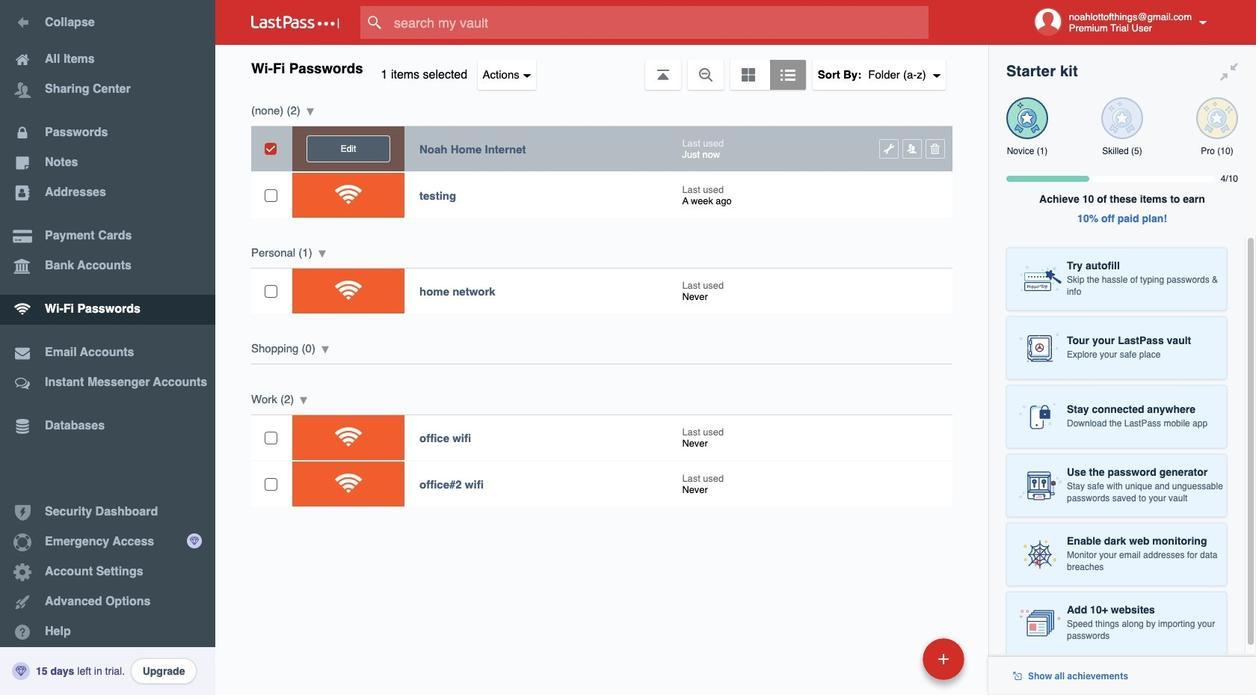Task type: describe. For each thing, give the bounding box(es) containing it.
Search search field
[[361, 6, 958, 39]]

main navigation navigation
[[0, 0, 215, 695]]

search my vault text field
[[361, 6, 958, 39]]

lastpass image
[[251, 16, 340, 29]]



Task type: locate. For each thing, give the bounding box(es) containing it.
new item navigation
[[820, 634, 974, 695]]

new item element
[[820, 637, 970, 680]]

vault options navigation
[[215, 45, 989, 90]]



